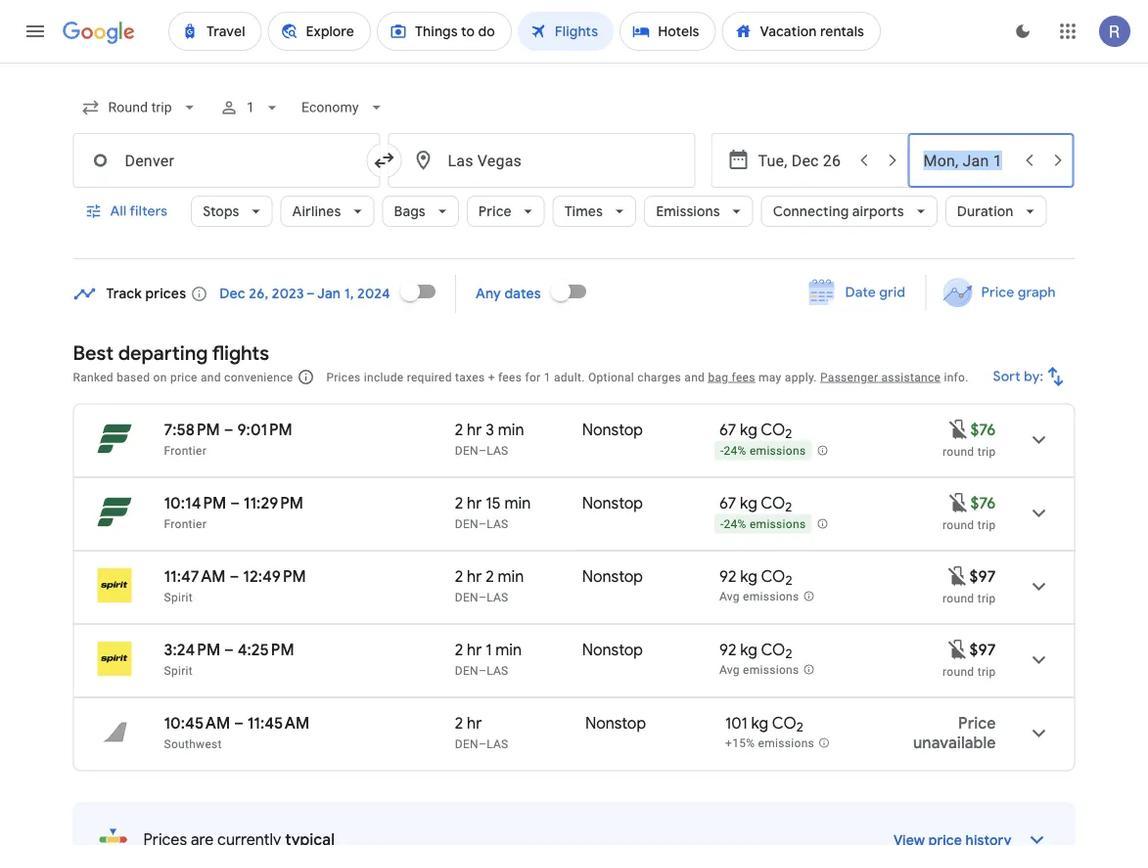 Task type: vqa. For each thing, say whether or not it's contained in the screenshot.


Task type: locate. For each thing, give the bounding box(es) containing it.
0 vertical spatial $97
[[970, 567, 996, 587]]

co
[[761, 420, 786, 440], [761, 493, 786, 514], [761, 567, 786, 587], [761, 640, 786, 660], [772, 714, 797, 734]]

den for 2 hr 1 min
[[455, 664, 479, 678]]

$76 left flight details. leaves denver international airport at 10:14 pm on tuesday, december 26 and arrives at harry reid international airport at 11:29 pm on tuesday, december 26. icon
[[971, 493, 996, 514]]

den inside the '2 hr den – las'
[[455, 738, 479, 751]]

3 round trip from the top
[[943, 592, 996, 606]]

5 den from the top
[[455, 738, 479, 751]]

this price for this flight doesn't include overhead bin access. if you need a carry-on bag, use the bags filter to update prices. image
[[947, 491, 971, 515], [946, 565, 970, 588]]

frontier inside 7:58 pm – 9:01 pm frontier
[[164, 444, 207, 458]]

2 trip from the top
[[978, 518, 996, 532]]

0 vertical spatial -
[[721, 445, 724, 458]]

prices
[[145, 285, 186, 303]]

passenger assistance button
[[820, 371, 941, 384]]

nonstop flight. element
[[582, 420, 643, 443], [582, 493, 643, 516], [582, 567, 643, 590], [582, 640, 643, 663], [585, 714, 646, 737]]

departing
[[118, 341, 208, 366]]

round down $76 text field
[[943, 445, 975, 459]]

trip for 2 hr 2 min
[[978, 592, 996, 606]]

this price for this flight doesn't include overhead bin access. if you need a carry-on bag, use the bags filter to update prices. image for $97
[[946, 638, 970, 662]]

hr for 2
[[467, 567, 482, 587]]

1 horizontal spatial fees
[[732, 371, 756, 384]]

-24% emissions for 2 hr 3 min
[[721, 445, 806, 458]]

Departure time: 10:14 PM. text field
[[164, 493, 226, 514]]

las down total duration 2 hr. element
[[487, 738, 509, 751]]

las for 15
[[487, 517, 509, 531]]

price
[[479, 203, 512, 220], [981, 284, 1015, 302], [959, 714, 996, 734]]

2 avg emissions from the top
[[720, 664, 799, 678]]

– inside 2 hr 3 min den – las
[[479, 444, 487, 458]]

2 92 from the top
[[720, 640, 737, 660]]

3 hr from the top
[[467, 567, 482, 587]]

hr down '2 hr 2 min den – las'
[[467, 640, 482, 660]]

hr inside 2 hr 3 min den – las
[[467, 420, 482, 440]]

nonstop flight. element for 2 hr 15 min
[[582, 493, 643, 516]]

4 trip from the top
[[978, 665, 996, 679]]

frontier for 10:14 pm
[[164, 517, 207, 531]]

1 las from the top
[[487, 444, 509, 458]]

0 vertical spatial avg
[[720, 591, 740, 604]]

1 - from the top
[[721, 445, 724, 458]]

1 vertical spatial $76
[[971, 493, 996, 514]]

adult.
[[554, 371, 585, 384]]

den inside 2 hr 15 min den – las
[[455, 517, 479, 531]]

– right 3:24 pm text field
[[224, 640, 234, 660]]

co for 2 hr
[[772, 714, 797, 734]]

min inside 2 hr 1 min den – las
[[496, 640, 522, 660]]

den inside 2 hr 3 min den – las
[[455, 444, 479, 458]]

min inside '2 hr 2 min den – las'
[[498, 567, 524, 587]]

–
[[224, 420, 234, 440], [479, 444, 487, 458], [230, 493, 240, 514], [479, 517, 487, 531], [230, 567, 239, 587], [479, 591, 487, 605], [224, 640, 234, 660], [479, 664, 487, 678], [234, 714, 244, 734], [479, 738, 487, 751]]

min for 2 hr 1 min
[[496, 640, 522, 660]]

1 avg emissions from the top
[[720, 591, 799, 604]]

1 vertical spatial price
[[981, 284, 1015, 302]]

price right bags popup button
[[479, 203, 512, 220]]

round down 76 us dollars text field
[[943, 518, 975, 532]]

1 vertical spatial 24%
[[724, 518, 747, 532]]

2023 – jan
[[272, 285, 341, 303]]

Arrival time: 9:01 PM. text field
[[237, 420, 293, 440]]

24% for 2 hr 15 min
[[724, 518, 747, 532]]

las inside 2 hr 3 min den – las
[[487, 444, 509, 458]]

3 round from the top
[[943, 592, 975, 606]]

2 -24% emissions from the top
[[721, 518, 806, 532]]

1 avg from the top
[[720, 591, 740, 604]]

3 den from the top
[[455, 591, 479, 605]]

round down $97 text box
[[943, 592, 975, 606]]

taxes
[[455, 371, 485, 384]]

flight details. leaves denver international airport at 7:58 pm on tuesday, december 26 and arrives at harry reid international airport at 9:01 pm on tuesday, december 26. image
[[1016, 417, 1063, 464]]

2 $76 from the top
[[971, 493, 996, 514]]

1 67 from the top
[[720, 420, 737, 440]]

-24% emissions
[[721, 445, 806, 458], [721, 518, 806, 532]]

this price for this flight doesn't include overhead bin access. if you need a carry-on bag, use the bags filter to update prices. image down $76 text field
[[947, 491, 971, 515]]

$97 left flight details. leaves denver international airport at 11:47 am on tuesday, december 26 and arrives at harry reid international airport at 12:49 pm on tuesday, december 26. icon
[[970, 567, 996, 587]]

den down total duration 2 hr. element
[[455, 738, 479, 751]]

1 vertical spatial this price for this flight doesn't include overhead bin access. if you need a carry-on bag, use the bags filter to update prices. image
[[946, 565, 970, 588]]

and right price
[[201, 371, 221, 384]]

den down 'total duration 2 hr 1 min.' "element" at the bottom of page
[[455, 664, 479, 678]]

0 vertical spatial 92
[[720, 567, 737, 587]]

den down total duration 2 hr 15 min. element at bottom
[[455, 517, 479, 531]]

co for 2 hr 1 min
[[761, 640, 786, 660]]

avg for 2 hr 2 min
[[720, 591, 740, 604]]

3 trip from the top
[[978, 592, 996, 606]]

min down 2 hr 15 min den – las
[[498, 567, 524, 587]]

kg
[[740, 420, 758, 440], [740, 493, 758, 514], [740, 567, 758, 587], [740, 640, 758, 660], [751, 714, 769, 734]]

price left flight details. leaves denver international airport at 10:45 am on tuesday, december 26 and arrives at harry reid international airport at 11:45 am on tuesday, december 26. icon
[[959, 714, 996, 734]]

0 vertical spatial 1
[[247, 99, 254, 116]]

– left "11:45 am"
[[234, 714, 244, 734]]

1 67 kg co 2 from the top
[[720, 420, 792, 443]]

2 horizontal spatial 1
[[544, 371, 551, 384]]

price inside button
[[981, 284, 1015, 302]]

sort
[[994, 368, 1021, 386]]

2 avg from the top
[[720, 664, 740, 678]]

– inside the 10:45 am – 11:45 am southwest
[[234, 714, 244, 734]]

fees right bag
[[732, 371, 756, 384]]

hr for den
[[467, 714, 482, 734]]

1 vertical spatial 67
[[720, 493, 737, 514]]

1 vertical spatial 92 kg co 2
[[720, 640, 793, 663]]

total duration 2 hr 3 min. element
[[455, 420, 582, 443]]

1 -24% emissions from the top
[[721, 445, 806, 458]]

bags
[[394, 203, 426, 220]]

– left 9:01 pm text field
[[224, 420, 234, 440]]

2
[[455, 420, 463, 440], [786, 426, 792, 443], [455, 493, 463, 514], [786, 500, 792, 516], [455, 567, 463, 587], [486, 567, 494, 587], [786, 573, 793, 590], [455, 640, 463, 660], [786, 646, 793, 663], [455, 714, 463, 734], [797, 720, 804, 736]]

hr inside 2 hr 15 min den – las
[[467, 493, 482, 514]]

1 vertical spatial spirit
[[164, 664, 193, 678]]

price inside price unavailable
[[959, 714, 996, 734]]

None text field
[[73, 133, 380, 188]]

1 vertical spatial -24% emissions
[[721, 518, 806, 532]]

bag
[[708, 371, 729, 384]]

duration button
[[946, 188, 1047, 235]]

den down 'total duration 2 hr 3 min.' element
[[455, 444, 479, 458]]

avg emissions for 2 hr 2 min
[[720, 591, 799, 604]]

4 round trip from the top
[[943, 665, 996, 679]]

round trip down 97 us dollars text field
[[943, 665, 996, 679]]

4 den from the top
[[455, 664, 479, 678]]

this price for this flight doesn't include overhead bin access. if you need a carry-on bag, use the bags filter to update prices. image up 76 us dollars text field
[[947, 418, 971, 441]]

trip down $76 text field
[[978, 445, 996, 459]]

0 horizontal spatial and
[[201, 371, 221, 384]]

graph
[[1018, 284, 1056, 302]]

den
[[455, 444, 479, 458], [455, 517, 479, 531], [455, 591, 479, 605], [455, 664, 479, 678], [455, 738, 479, 751]]

round down 97 us dollars text field
[[943, 665, 975, 679]]

92 kg co 2 for 2 hr 1 min
[[720, 640, 793, 663]]

– down 15 in the left bottom of the page
[[479, 517, 487, 531]]

92 for 2 hr 1 min
[[720, 640, 737, 660]]

hr inside the '2 hr den – las'
[[467, 714, 482, 734]]

– right 11:47 am
[[230, 567, 239, 587]]

trip down 97 us dollars text field
[[978, 665, 996, 679]]

spirit down 11:47 am text box
[[164, 591, 193, 605]]

1 round trip from the top
[[943, 445, 996, 459]]

price inside popup button
[[479, 203, 512, 220]]

round for 2 hr 3 min
[[943, 445, 975, 459]]

1 frontier from the top
[[164, 444, 207, 458]]

67 kg co 2
[[720, 420, 792, 443], [720, 493, 792, 516]]

$97 left flight details. leaves denver international airport at 3:24 pm on tuesday, december 26 and arrives at harry reid international airport at 4:25 pm on tuesday, december 26. icon
[[970, 640, 996, 660]]

las inside '2 hr 2 min den – las'
[[487, 591, 509, 605]]

based
[[117, 371, 150, 384]]

las down total duration 2 hr 2 min. element
[[487, 591, 509, 605]]

– inside 10:14 pm – 11:29 pm frontier
[[230, 493, 240, 514]]

min for 2 hr 3 min
[[498, 420, 524, 440]]

1 inside "popup button"
[[247, 99, 254, 116]]

Arrival time: 11:29 PM. text field
[[244, 493, 304, 514]]

1 vertical spatial 92
[[720, 640, 737, 660]]

min right 3
[[498, 420, 524, 440]]

1 92 kg co 2 from the top
[[720, 567, 793, 590]]

spirit inside 3:24 pm – 4:25 pm spirit
[[164, 664, 193, 678]]

las down 15 in the left bottom of the page
[[487, 517, 509, 531]]

67 kg co 2 for 2 hr 15 min
[[720, 493, 792, 516]]

1 spirit from the top
[[164, 591, 193, 605]]

– inside 2 hr 1 min den – las
[[479, 664, 487, 678]]

Arrival time: 4:25 PM. text field
[[238, 640, 294, 660]]

1 vertical spatial avg
[[720, 664, 740, 678]]

price unavailable
[[913, 714, 996, 753]]

0 vertical spatial this price for this flight doesn't include overhead bin access. if you need a carry-on bag, use the bags filter to update prices. image
[[947, 418, 971, 441]]

7:58 pm
[[164, 420, 220, 440]]

required
[[407, 371, 452, 384]]

1 den from the top
[[455, 444, 479, 458]]

frontier down departure time: 7:58 pm. text field
[[164, 444, 207, 458]]

fees
[[498, 371, 522, 384], [732, 371, 756, 384]]

None search field
[[73, 84, 1076, 259]]

den inside '2 hr 2 min den – las'
[[455, 591, 479, 605]]

$97
[[970, 567, 996, 587], [970, 640, 996, 660]]

min inside 2 hr 15 min den – las
[[505, 493, 531, 514]]

this price for this flight doesn't include overhead bin access. if you need a carry-on bag, use the bags filter to update prices. image
[[947, 418, 971, 441], [946, 638, 970, 662]]

las down 'total duration 2 hr 1 min.' "element" at the bottom of page
[[487, 664, 509, 678]]

5 hr from the top
[[467, 714, 482, 734]]

den down total duration 2 hr 2 min. element
[[455, 591, 479, 605]]

0 vertical spatial spirit
[[164, 591, 193, 605]]

2 24% from the top
[[724, 518, 747, 532]]

26,
[[249, 285, 269, 303]]

prices
[[326, 371, 361, 384]]

round trip for 2 hr 3 min
[[943, 445, 996, 459]]

7:58 pm – 9:01 pm frontier
[[164, 420, 293, 458]]

swap origin and destination. image
[[373, 149, 396, 172]]

bag fees button
[[708, 371, 756, 384]]

2 las from the top
[[487, 517, 509, 531]]

trip
[[978, 445, 996, 459], [978, 518, 996, 532], [978, 592, 996, 606], [978, 665, 996, 679]]

$76
[[971, 420, 996, 440], [971, 493, 996, 514]]

nonstop
[[582, 420, 643, 440], [582, 493, 643, 514], [582, 567, 643, 587], [582, 640, 643, 660], [585, 714, 646, 734]]

las inside 2 hr 1 min den – las
[[487, 664, 509, 678]]

view price history image
[[1014, 817, 1061, 847]]

0 horizontal spatial 1
[[247, 99, 254, 116]]

2 round from the top
[[943, 518, 975, 532]]

1 92 from the top
[[720, 567, 737, 587]]

Departure time: 7:58 PM. text field
[[164, 420, 220, 440]]

– down total duration 2 hr 2 min. element
[[479, 591, 487, 605]]

2 67 from the top
[[720, 493, 737, 514]]

round trip for 2 hr 15 min
[[943, 518, 996, 532]]

and
[[201, 371, 221, 384], [685, 371, 705, 384]]

total duration 2 hr 1 min. element
[[455, 640, 582, 663]]

round trip down 76 us dollars text field
[[943, 518, 996, 532]]

2 frontier from the top
[[164, 517, 207, 531]]

kg inside 101 kg co 2
[[751, 714, 769, 734]]

1 vertical spatial 67 kg co 2
[[720, 493, 792, 516]]

min right 15 in the left bottom of the page
[[505, 493, 531, 514]]

None text field
[[388, 133, 696, 188]]

hr left 15 in the left bottom of the page
[[467, 493, 482, 514]]

and left bag
[[685, 371, 705, 384]]

11:29 pm
[[244, 493, 304, 514]]

times button
[[553, 188, 637, 235]]

hr inside 2 hr 1 min den – las
[[467, 640, 482, 660]]

0 vertical spatial -24% emissions
[[721, 445, 806, 458]]

trip down 76 us dollars text field
[[978, 518, 996, 532]]

flight details. leaves denver international airport at 3:24 pm on tuesday, december 26 and arrives at harry reid international airport at 4:25 pm on tuesday, december 26. image
[[1016, 637, 1063, 684]]

las inside the '2 hr den – las'
[[487, 738, 509, 751]]

kg for 2 hr 3 min
[[740, 420, 758, 440]]

hr for 15
[[467, 493, 482, 514]]

min inside 2 hr 3 min den – las
[[498, 420, 524, 440]]

0 vertical spatial $76
[[971, 420, 996, 440]]

2 spirit from the top
[[164, 664, 193, 678]]

– down 3
[[479, 444, 487, 458]]

4 round from the top
[[943, 665, 975, 679]]

dates
[[505, 285, 541, 303]]

avg emissions
[[720, 591, 799, 604], [720, 664, 799, 678]]

$76 left flight details. leaves denver international airport at 7:58 pm on tuesday, december 26 and arrives at harry reid international airport at 9:01 pm on tuesday, december 26. image
[[971, 420, 996, 440]]

1 vertical spatial avg emissions
[[720, 664, 799, 678]]

2 round trip from the top
[[943, 518, 996, 532]]

round for 2 hr 1 min
[[943, 665, 975, 679]]

0 vertical spatial 24%
[[724, 445, 747, 458]]

2 hr den – las
[[455, 714, 509, 751]]

spirit inside 11:47 am – 12:49 pm spirit
[[164, 591, 193, 605]]

bags button
[[382, 188, 459, 235]]

0 vertical spatial this price for this flight doesn't include overhead bin access. if you need a carry-on bag, use the bags filter to update prices. image
[[947, 491, 971, 515]]

1 vertical spatial $97
[[970, 640, 996, 660]]

3 las from the top
[[487, 591, 509, 605]]

1 $97 from the top
[[970, 567, 996, 587]]

0 vertical spatial price
[[479, 203, 512, 220]]

total duration 2 hr 15 min. element
[[455, 493, 582, 516]]

0 vertical spatial 92 kg co 2
[[720, 567, 793, 590]]

4 hr from the top
[[467, 640, 482, 660]]

optional
[[588, 371, 635, 384]]

1 vertical spatial frontier
[[164, 517, 207, 531]]

2 - from the top
[[721, 518, 724, 532]]

dec
[[220, 285, 246, 303]]

1 hr from the top
[[467, 420, 482, 440]]

hr inside '2 hr 2 min den – las'
[[467, 567, 482, 587]]

hr down 2 hr 15 min den – las
[[467, 567, 482, 587]]

round trip for 2 hr 2 min
[[943, 592, 996, 606]]

total duration 2 hr 2 min. element
[[455, 567, 582, 590]]

1 round from the top
[[943, 445, 975, 459]]

las
[[487, 444, 509, 458], [487, 517, 509, 531], [487, 591, 509, 605], [487, 664, 509, 678], [487, 738, 509, 751]]

2 vertical spatial 1
[[486, 640, 492, 660]]

find the best price region
[[73, 268, 1076, 326]]

date grid button
[[795, 275, 922, 310]]

this price for this flight doesn't include overhead bin access. if you need a carry-on bag, use the bags filter to update prices. image up 97 us dollars text field
[[946, 565, 970, 588]]

11:47 am – 12:49 pm spirit
[[164, 567, 306, 605]]

frontier down 10:14 pm text field
[[164, 517, 207, 531]]

las inside 2 hr 15 min den – las
[[487, 517, 509, 531]]

min down '2 hr 2 min den – las'
[[496, 640, 522, 660]]

fees right +
[[498, 371, 522, 384]]

hr left 3
[[467, 420, 482, 440]]

den inside 2 hr 1 min den – las
[[455, 664, 479, 678]]

Return text field
[[924, 134, 1014, 187]]

2 92 kg co 2 from the top
[[720, 640, 793, 663]]

24% for 2 hr 3 min
[[724, 445, 747, 458]]

avg
[[720, 591, 740, 604], [720, 664, 740, 678]]

– down 'total duration 2 hr 1 min.' "element" at the bottom of page
[[479, 664, 487, 678]]

filters
[[130, 203, 168, 220]]

– left 11:29 pm text box
[[230, 493, 240, 514]]

Departure time: 3:24 PM. text field
[[164, 640, 220, 660]]

2 den from the top
[[455, 517, 479, 531]]

24%
[[724, 445, 747, 458], [724, 518, 747, 532]]

1 horizontal spatial and
[[685, 371, 705, 384]]

round trip down $76 text field
[[943, 445, 996, 459]]

4 las from the top
[[487, 664, 509, 678]]

10:14 pm – 11:29 pm frontier
[[164, 493, 304, 531]]

frontier for 7:58 pm
[[164, 444, 207, 458]]

1 button
[[211, 84, 290, 131]]

0 vertical spatial frontier
[[164, 444, 207, 458]]

1 $76 from the top
[[971, 420, 996, 440]]

9:01 pm
[[237, 420, 293, 440]]

3:24 pm
[[164, 640, 220, 660]]

0 vertical spatial avg emissions
[[720, 591, 799, 604]]

97 US dollars text field
[[970, 567, 996, 587]]

76 US dollars text field
[[971, 493, 996, 514]]

1 trip from the top
[[978, 445, 996, 459]]

– inside 7:58 pm – 9:01 pm frontier
[[224, 420, 234, 440]]

2 vertical spatial price
[[959, 714, 996, 734]]

dec 26, 2023 – jan 1, 2024
[[220, 285, 391, 303]]

0 vertical spatial 67
[[720, 420, 737, 440]]

11:47 am
[[164, 567, 226, 587]]

price left graph
[[981, 284, 1015, 302]]

leaves denver international airport at 7:58 pm on tuesday, december 26 and arrives at harry reid international airport at 9:01 pm on tuesday, december 26. element
[[164, 420, 293, 440]]

2 $97 from the top
[[970, 640, 996, 660]]

emissions
[[750, 445, 806, 458], [750, 518, 806, 532], [743, 591, 799, 604], [743, 664, 799, 678], [758, 737, 815, 751]]

2 inside 2 hr 15 min den – las
[[455, 493, 463, 514]]

-
[[721, 445, 724, 458], [721, 518, 724, 532]]

0 vertical spatial 67 kg co 2
[[720, 420, 792, 443]]

frontier inside 10:14 pm – 11:29 pm frontier
[[164, 517, 207, 531]]

1
[[247, 99, 254, 116], [544, 371, 551, 384], [486, 640, 492, 660]]

2 inside the '2 hr den – las'
[[455, 714, 463, 734]]

$97 for 2 hr 2 min
[[970, 567, 996, 587]]

2 fees from the left
[[732, 371, 756, 384]]

5 las from the top
[[487, 738, 509, 751]]

co inside 101 kg co 2
[[772, 714, 797, 734]]

1 horizontal spatial 1
[[486, 640, 492, 660]]

10:45 am
[[164, 714, 230, 734]]

12:49 pm
[[243, 567, 306, 587]]

– down total duration 2 hr. element
[[479, 738, 487, 751]]

round for 2 hr 2 min
[[943, 592, 975, 606]]

None field
[[73, 90, 207, 125], [294, 90, 394, 125], [73, 90, 207, 125], [294, 90, 394, 125]]

1 vertical spatial -
[[721, 518, 724, 532]]

2 67 kg co 2 from the top
[[720, 493, 792, 516]]

trip down $97 text box
[[978, 592, 996, 606]]

2 hr from the top
[[467, 493, 482, 514]]

round trip down $97 text box
[[943, 592, 996, 606]]

0 horizontal spatial fees
[[498, 371, 522, 384]]

ranked
[[73, 371, 114, 384]]

hr down 2 hr 1 min den – las
[[467, 714, 482, 734]]

spirit down 3:24 pm
[[164, 664, 193, 678]]

nonstop flight. element for 2 hr
[[585, 714, 646, 737]]

1 vertical spatial this price for this flight doesn't include overhead bin access. if you need a carry-on bag, use the bags filter to update prices. image
[[946, 638, 970, 662]]

spirit
[[164, 591, 193, 605], [164, 664, 193, 678]]

this price for this flight doesn't include overhead bin access. if you need a carry-on bag, use the bags filter to update prices. image down $97 text box
[[946, 638, 970, 662]]

las down 3
[[487, 444, 509, 458]]

1 24% from the top
[[724, 445, 747, 458]]



Task type: describe. For each thing, give the bounding box(es) containing it.
las for 1
[[487, 664, 509, 678]]

2 inside 101 kg co 2
[[797, 720, 804, 736]]

+15% emissions
[[726, 737, 815, 751]]

airports
[[853, 203, 905, 220]]

price graph
[[981, 284, 1056, 302]]

nonstop flight. element for 2 hr 1 min
[[582, 640, 643, 663]]

– inside 2 hr 15 min den – las
[[479, 517, 487, 531]]

nonstop flight. element for 2 hr 3 min
[[582, 420, 643, 443]]

2 hr 2 min den – las
[[455, 567, 524, 605]]

76 US dollars text field
[[971, 420, 996, 440]]

assistance
[[882, 371, 941, 384]]

by:
[[1025, 368, 1044, 386]]

2 hr 15 min den – las
[[455, 493, 531, 531]]

emissions button
[[644, 188, 754, 235]]

den for 2 hr 15 min
[[455, 517, 479, 531]]

any dates
[[476, 285, 541, 303]]

leaves denver international airport at 10:14 pm on tuesday, december 26 and arrives at harry reid international airport at 11:29 pm on tuesday, december 26. element
[[164, 493, 304, 514]]

67 for 2 hr 15 min
[[720, 493, 737, 514]]

las for 3
[[487, 444, 509, 458]]

trip for 2 hr 15 min
[[978, 518, 996, 532]]

times
[[565, 203, 603, 220]]

stops
[[203, 203, 239, 220]]

Departure time: 10:45 AM. text field
[[164, 714, 230, 734]]

nonstop for 2 hr 2 min
[[582, 567, 643, 587]]

charges
[[638, 371, 682, 384]]

apply.
[[785, 371, 817, 384]]

stops button
[[191, 188, 273, 235]]

emissions for 2 hr
[[758, 737, 815, 751]]

prices include required taxes + fees for 1 adult. optional charges and bag fees may apply. passenger assistance
[[326, 371, 941, 384]]

2 hr 3 min den – las
[[455, 420, 524, 458]]

all filters
[[110, 203, 168, 220]]

on
[[153, 371, 167, 384]]

92 kg co 2 for 2 hr 2 min
[[720, 567, 793, 590]]

price for price
[[479, 203, 512, 220]]

kg for 2 hr 15 min
[[740, 493, 758, 514]]

101
[[726, 714, 748, 734]]

ranked based on price and convenience
[[73, 371, 293, 384]]

92 for 2 hr 2 min
[[720, 567, 737, 587]]

flight details. leaves denver international airport at 11:47 am on tuesday, december 26 and arrives at harry reid international airport at 12:49 pm on tuesday, december 26. image
[[1016, 563, 1063, 610]]

price
[[170, 371, 198, 384]]

co for 2 hr 15 min
[[761, 493, 786, 514]]

Arrival time: 12:49 PM. text field
[[243, 567, 306, 587]]

2 and from the left
[[685, 371, 705, 384]]

total duration 2 hr. element
[[455, 714, 585, 737]]

track
[[106, 285, 142, 303]]

nonstop for 2 hr 1 min
[[582, 640, 643, 660]]

flight details. leaves denver international airport at 10:45 am on tuesday, december 26 and arrives at harry reid international airport at 11:45 am on tuesday, december 26. image
[[1016, 710, 1063, 757]]

2 inside 2 hr 1 min den – las
[[455, 640, 463, 660]]

+
[[488, 371, 495, 384]]

$97 for 2 hr 1 min
[[970, 640, 996, 660]]

4:25 pm
[[238, 640, 294, 660]]

emissions for 2 hr 2 min
[[743, 591, 799, 604]]

this price for this flight doesn't include overhead bin access. if you need a carry-on bag, use the bags filter to update prices. image for $76
[[947, 491, 971, 515]]

connecting airports
[[773, 203, 905, 220]]

trip for 2 hr 1 min
[[978, 665, 996, 679]]

leaves denver international airport at 3:24 pm on tuesday, december 26 and arrives at harry reid international airport at 4:25 pm on tuesday, december 26. element
[[164, 640, 294, 660]]

learn more about ranking image
[[297, 369, 315, 386]]

-24% emissions for 2 hr 15 min
[[721, 518, 806, 532]]

3
[[486, 420, 494, 440]]

emissions
[[656, 203, 720, 220]]

price graph button
[[930, 275, 1072, 310]]

round for 2 hr 15 min
[[943, 518, 975, 532]]

min for 2 hr 15 min
[[505, 493, 531, 514]]

leaves denver international airport at 11:47 am on tuesday, december 26 and arrives at harry reid international airport at 12:49 pm on tuesday, december 26. element
[[164, 567, 306, 587]]

price button
[[467, 188, 545, 235]]

hr for 3
[[467, 420, 482, 440]]

– inside '2 hr 2 min den – las'
[[479, 591, 487, 605]]

learn more about tracked prices image
[[190, 285, 208, 303]]

convenience
[[224, 371, 293, 384]]

all
[[110, 203, 127, 220]]

this price for this flight doesn't include overhead bin access. if you need a carry-on bag, use the bags filter to update prices. image for $97
[[946, 565, 970, 588]]

co for 2 hr 3 min
[[761, 420, 786, 440]]

den for 2 hr 2 min
[[455, 591, 479, 605]]

track prices
[[106, 285, 186, 303]]

den for 2 hr 3 min
[[455, 444, 479, 458]]

Departure text field
[[758, 134, 848, 187]]

price for price unavailable
[[959, 714, 996, 734]]

97 US dollars text field
[[970, 640, 996, 660]]

2024
[[357, 285, 391, 303]]

connecting airports button
[[761, 188, 938, 235]]

emissions for 2 hr 1 min
[[743, 664, 799, 678]]

southwest
[[164, 738, 222, 751]]

sort by:
[[994, 368, 1044, 386]]

flight details. leaves denver international airport at 10:14 pm on tuesday, december 26 and arrives at harry reid international airport at 11:29 pm on tuesday, december 26. image
[[1016, 490, 1063, 537]]

trip for 2 hr 3 min
[[978, 445, 996, 459]]

any
[[476, 285, 501, 303]]

nonstop for 2 hr 3 min
[[582, 420, 643, 440]]

date grid
[[846, 284, 906, 302]]

duration
[[957, 203, 1014, 220]]

connecting
[[773, 203, 849, 220]]

- for 2 hr 3 min
[[721, 445, 724, 458]]

nonstop flight. element for 2 hr 2 min
[[582, 567, 643, 590]]

3:24 pm – 4:25 pm spirit
[[164, 640, 294, 678]]

– inside the '2 hr den – las'
[[479, 738, 487, 751]]

none search field containing all filters
[[73, 84, 1076, 259]]

67 kg co 2 for 2 hr 3 min
[[720, 420, 792, 443]]

unavailable
[[913, 733, 996, 753]]

best
[[73, 341, 114, 366]]

avg for 2 hr 1 min
[[720, 664, 740, 678]]

2 hr 1 min den – las
[[455, 640, 522, 678]]

kg for 2 hr 2 min
[[740, 567, 758, 587]]

grid
[[880, 284, 906, 302]]

101 kg co 2
[[726, 714, 804, 736]]

$76 for 2 hr 15 min
[[971, 493, 996, 514]]

leaves denver international airport at 10:45 am on tuesday, december 26 and arrives at harry reid international airport at 11:45 am on tuesday, december 26. element
[[164, 714, 310, 734]]

- for 2 hr 15 min
[[721, 518, 724, 532]]

1,
[[344, 285, 354, 303]]

15
[[486, 493, 501, 514]]

67 for 2 hr 3 min
[[720, 420, 737, 440]]

Departure time: 11:47 AM. text field
[[164, 567, 226, 587]]

main menu image
[[23, 20, 47, 43]]

date
[[846, 284, 876, 302]]

flights
[[212, 341, 269, 366]]

– inside 11:47 am – 12:49 pm spirit
[[230, 567, 239, 587]]

airlines button
[[281, 188, 375, 235]]

$76 for 2 hr 3 min
[[971, 420, 996, 440]]

change appearance image
[[1000, 8, 1047, 55]]

min for 2 hr 2 min
[[498, 567, 524, 587]]

price for price graph
[[981, 284, 1015, 302]]

2 inside 2 hr 3 min den – las
[[455, 420, 463, 440]]

nonstop for 2 hr
[[585, 714, 646, 734]]

Arrival time: 11:45 AM. text field
[[247, 714, 310, 734]]

1 vertical spatial 1
[[544, 371, 551, 384]]

spirit for 11:47 am
[[164, 591, 193, 605]]

spirit for 3:24 pm
[[164, 664, 193, 678]]

1 inside 2 hr 1 min den – las
[[486, 640, 492, 660]]

airlines
[[292, 203, 341, 220]]

loading results progress bar
[[0, 63, 1148, 67]]

+15%
[[726, 737, 755, 751]]

avg emissions for 2 hr 1 min
[[720, 664, 799, 678]]

may
[[759, 371, 782, 384]]

hr for 1
[[467, 640, 482, 660]]

nonstop for 2 hr 15 min
[[582, 493, 643, 514]]

co for 2 hr 2 min
[[761, 567, 786, 587]]

10:14 pm
[[164, 493, 226, 514]]

this price for this flight doesn't include overhead bin access. if you need a carry-on bag, use the bags filter to update prices. image for $76
[[947, 418, 971, 441]]

all filters button
[[73, 188, 183, 235]]

passenger
[[820, 371, 879, 384]]

for
[[525, 371, 541, 384]]

best departing flights main content
[[73, 268, 1076, 847]]

kg for 2 hr 1 min
[[740, 640, 758, 660]]

kg for 2 hr
[[751, 714, 769, 734]]

round trip for 2 hr 1 min
[[943, 665, 996, 679]]

11:45 am
[[247, 714, 310, 734]]

1 and from the left
[[201, 371, 221, 384]]

sort by: button
[[986, 353, 1076, 400]]

1 fees from the left
[[498, 371, 522, 384]]

las for 2
[[487, 591, 509, 605]]

10:45 am – 11:45 am southwest
[[164, 714, 310, 751]]

best departing flights
[[73, 341, 269, 366]]

– inside 3:24 pm – 4:25 pm spirit
[[224, 640, 234, 660]]

include
[[364, 371, 404, 384]]



